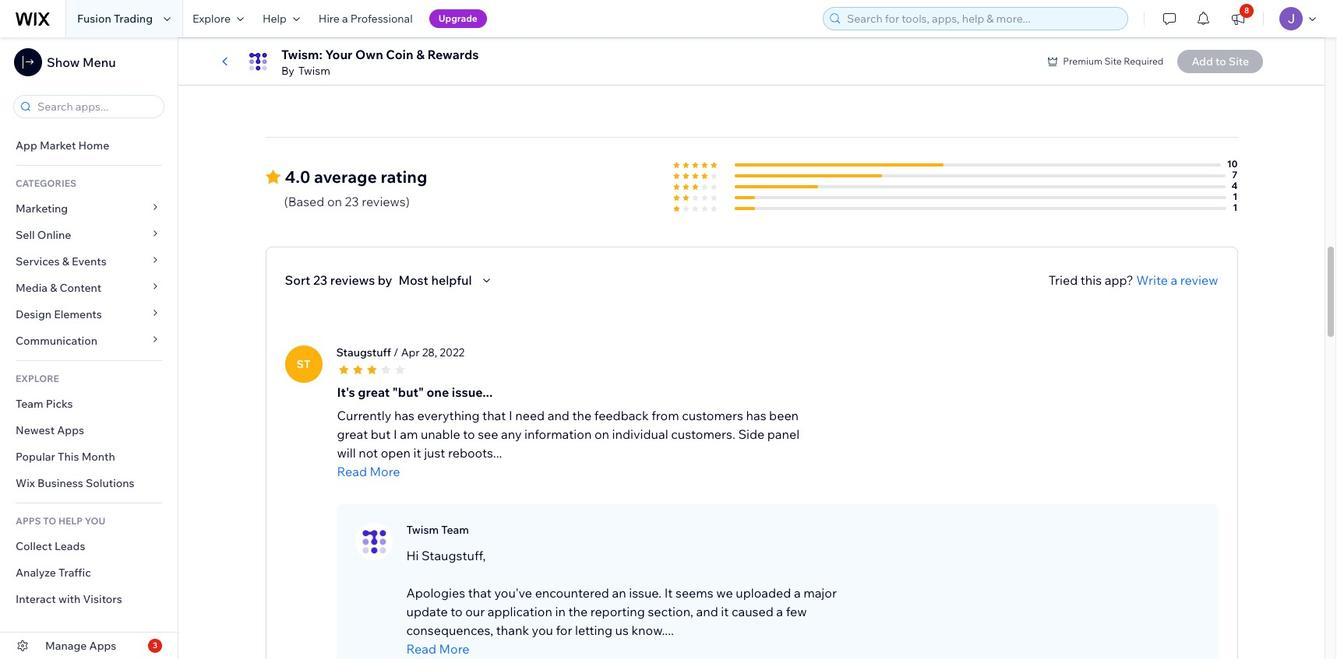 Task type: describe. For each thing, give the bounding box(es) containing it.
that inside it's great "but" one issue... currently has everything that i need and the feedback from customers has been great but i am unable to see any information on individual customers. side panel will not open it just reboots... read more
[[482, 408, 506, 424]]

apps to help you
[[16, 516, 105, 528]]

explore
[[16, 373, 59, 385]]

this
[[58, 450, 79, 464]]

sell
[[16, 228, 35, 242]]

1 has from the left
[[394, 408, 415, 424]]

design elements link
[[0, 302, 178, 328]]

coin
[[386, 47, 413, 62]]

on inside it's great "but" one issue... currently has everything that i need and the feedback from customers has been great but i am unable to see any information on individual customers. side panel will not open it just reboots... read more
[[594, 427, 609, 442]]

read more button for seems
[[406, 640, 874, 659]]

not
[[359, 445, 378, 461]]

twism inside twism: your own coin & rewards by twism
[[298, 64, 330, 78]]

collect
[[16, 540, 52, 554]]

services & events link
[[0, 249, 178, 275]]

4.0 average rating
[[285, 166, 427, 187]]

check
[[289, 68, 326, 84]]

check app demo link
[[265, 67, 391, 85]]

it inside it's great "but" one issue... currently has everything that i need and the feedback from customers has been great but i am unable to see any information on individual customers. side panel will not open it just reboots... read more
[[413, 445, 421, 461]]

feedback
[[594, 408, 649, 424]]

our
[[465, 604, 485, 620]]

from
[[652, 408, 679, 424]]

section,
[[648, 604, 693, 620]]

2022
[[440, 346, 465, 360]]

twism: your own coin & rewards by twism
[[281, 47, 479, 78]]

"but"
[[392, 385, 424, 400]]

hire a professional link
[[309, 0, 422, 37]]

Search for tools, apps, help & more... field
[[842, 8, 1123, 30]]

leads
[[55, 540, 85, 554]]

traffic
[[59, 566, 91, 581]]

apr
[[401, 346, 420, 360]]

tried this app? write a review
[[1049, 272, 1218, 288]]

design elements
[[16, 308, 102, 322]]

see
[[478, 427, 498, 442]]

an
[[612, 586, 626, 601]]

content
[[60, 281, 102, 295]]

wix
[[16, 477, 35, 491]]

to
[[43, 516, 56, 528]]

app market home link
[[0, 132, 178, 159]]

app inside sidebar element
[[16, 139, 37, 153]]

solutions
[[86, 477, 135, 491]]

this
[[1081, 272, 1102, 288]]

popular this month
[[16, 450, 115, 464]]

help
[[58, 516, 83, 528]]

events
[[72, 255, 107, 269]]

Search apps... field
[[33, 96, 159, 118]]

read inside it's great "but" one issue... currently has everything that i need and the feedback from customers has been great but i am unable to see any information on individual customers. side panel will not open it just reboots... read more
[[337, 464, 367, 480]]

open
[[381, 445, 411, 461]]

write a review button
[[1136, 271, 1218, 290]]

to inside it's great "but" one issue... currently has everything that i need and the feedback from customers has been great but i am unable to see any information on individual customers. side panel will not open it just reboots... read more
[[463, 427, 475, 442]]

marketing link
[[0, 196, 178, 222]]

(based
[[284, 194, 324, 209]]

0 vertical spatial great
[[358, 385, 390, 400]]

demo
[[356, 68, 391, 84]]

marketing
[[16, 202, 68, 216]]

you've
[[494, 586, 532, 601]]

uploaded
[[736, 586, 791, 601]]

side
[[738, 427, 765, 442]]

sort
[[285, 272, 310, 288]]

a up 'few'
[[794, 586, 801, 601]]

elements
[[54, 308, 102, 322]]

hi staugstuff, apologies that you've encountered an issue. it seems we uploaded a major update to our application in the reporting section, and it caused a few consequences, thank you for letting us know.... read more
[[406, 548, 837, 657]]

apps
[[16, 516, 41, 528]]

analyze
[[16, 566, 56, 581]]

for
[[556, 623, 572, 639]]

media & content
[[16, 281, 102, 295]]

premium site required
[[1063, 55, 1164, 67]]

and inside hi staugstuff, apologies that you've encountered an issue. it seems we uploaded a major update to our application in the reporting section, and it caused a few consequences, thank you for letting us know.... read more
[[696, 604, 718, 620]]

/
[[394, 346, 399, 360]]

hire a professional
[[319, 12, 413, 26]]

0 horizontal spatial 23
[[313, 272, 327, 288]]

but
[[371, 427, 391, 442]]

and inside it's great "but" one issue... currently has everything that i need and the feedback from customers has been great but i am unable to see any information on individual customers. side panel will not open it just reboots... read more
[[548, 408, 570, 424]]

we
[[716, 586, 733, 601]]

to inside hi staugstuff, apologies that you've encountered an issue. it seems we uploaded a major update to our application in the reporting section, and it caused a few consequences, thank you for letting us know.... read more
[[451, 604, 463, 620]]

check app demo
[[289, 68, 391, 84]]

it's great "but" one issue... currently has everything that i need and the feedback from customers has been great but i am unable to see any information on individual customers. side panel will not open it just reboots... read more
[[337, 385, 800, 480]]

by
[[281, 64, 294, 78]]

(based on 23 reviews)
[[284, 194, 410, 209]]

show menu button
[[14, 48, 116, 76]]

caused
[[732, 604, 774, 620]]

categories
[[16, 178, 76, 189]]

sort 23 reviews by
[[285, 272, 392, 288]]

& for content
[[50, 281, 57, 295]]

the inside it's great "but" one issue... currently has everything that i need and the feedback from customers has been great but i am unable to see any information on individual customers. side panel will not open it just reboots... read more
[[572, 408, 592, 424]]

apologies
[[406, 586, 465, 601]]

1 horizontal spatial app
[[328, 68, 353, 84]]

st
[[296, 357, 311, 371]]

update
[[406, 604, 448, 620]]

show menu
[[47, 55, 116, 70]]

most helpful
[[398, 272, 472, 288]]

interact
[[16, 593, 56, 607]]

1 horizontal spatial 23
[[345, 194, 359, 209]]

newest
[[16, 424, 55, 438]]

major
[[804, 586, 837, 601]]

wix business solutions link
[[0, 471, 178, 497]]

visitors
[[83, 593, 122, 607]]

most
[[398, 272, 428, 288]]

thank
[[496, 623, 529, 639]]

one
[[427, 385, 449, 400]]

sell online link
[[0, 222, 178, 249]]

sell online
[[16, 228, 71, 242]]

panel
[[767, 427, 800, 442]]



Task type: vqa. For each thing, say whether or not it's contained in the screenshot.
Interact with Visitors link on the bottom of the page
yes



Task type: locate. For each thing, give the bounding box(es) containing it.
the inside hi staugstuff, apologies that you've encountered an issue. it seems we uploaded a major update to our application in the reporting section, and it caused a few consequences, thank you for letting us know.... read more
[[568, 604, 588, 620]]

collect leads link
[[0, 534, 178, 560]]

you
[[532, 623, 553, 639]]

i left am
[[393, 427, 397, 442]]

1 vertical spatial on
[[594, 427, 609, 442]]

0 vertical spatial i
[[509, 408, 512, 424]]

read more button down know....
[[406, 640, 874, 659]]

media & content link
[[0, 275, 178, 302]]

to left our
[[451, 604, 463, 620]]

been
[[769, 408, 799, 424]]

0 horizontal spatial &
[[50, 281, 57, 295]]

and up information
[[548, 408, 570, 424]]

customers.
[[671, 427, 735, 442]]

services
[[16, 255, 60, 269]]

analyze traffic
[[16, 566, 91, 581]]

online
[[37, 228, 71, 242]]

i
[[509, 408, 512, 424], [393, 427, 397, 442]]

team picks
[[16, 397, 73, 411]]

1 vertical spatial 23
[[313, 272, 327, 288]]

i up "any" at left
[[509, 408, 512, 424]]

twism up hi
[[406, 523, 439, 537]]

0 vertical spatial and
[[548, 408, 570, 424]]

apps for manage apps
[[89, 640, 116, 654]]

8 button
[[1221, 0, 1255, 37]]

1 vertical spatial it
[[721, 604, 729, 620]]

1 horizontal spatial and
[[696, 604, 718, 620]]

that up our
[[468, 586, 492, 601]]

team
[[16, 397, 43, 411], [441, 523, 469, 537]]

has up am
[[394, 408, 415, 424]]

fusion trading
[[77, 12, 153, 26]]

great up will
[[337, 427, 368, 442]]

0 vertical spatial 23
[[345, 194, 359, 209]]

consequences,
[[406, 623, 493, 639]]

fusion
[[77, 12, 111, 26]]

1 horizontal spatial read
[[406, 642, 436, 657]]

issue.
[[629, 586, 662, 601]]

app left market
[[16, 139, 37, 153]]

it down we
[[721, 604, 729, 620]]

0 horizontal spatial team
[[16, 397, 43, 411]]

month
[[82, 450, 115, 464]]

1 horizontal spatial twism
[[406, 523, 439, 537]]

0 vertical spatial team
[[16, 397, 43, 411]]

1 vertical spatial read
[[406, 642, 436, 657]]

collect leads
[[16, 540, 85, 554]]

you
[[85, 516, 105, 528]]

1 down 4
[[1233, 202, 1238, 213]]

us
[[615, 623, 629, 639]]

popular this month link
[[0, 444, 178, 471]]

more inside it's great "but" one issue... currently has everything that i need and the feedback from customers has been great but i am unable to see any information on individual customers. side panel will not open it just reboots... read more
[[370, 464, 400, 480]]

team down the "explore"
[[16, 397, 43, 411]]

apps for newest apps
[[57, 424, 84, 438]]

professional
[[350, 12, 413, 26]]

to
[[463, 427, 475, 442], [451, 604, 463, 620]]

it inside hi staugstuff, apologies that you've encountered an issue. it seems we uploaded a major update to our application in the reporting section, and it caused a few consequences, thank you for letting us know.... read more
[[721, 604, 729, 620]]

read down consequences,
[[406, 642, 436, 657]]

a left 'few'
[[776, 604, 783, 620]]

write
[[1136, 272, 1168, 288]]

1 vertical spatial team
[[441, 523, 469, 537]]

twism: your own coin & rewards logo image
[[244, 48, 272, 76]]

apps
[[57, 424, 84, 438], [89, 640, 116, 654]]

app market home
[[16, 139, 109, 153]]

sidebar element
[[0, 37, 178, 660]]

staugstuff / apr 28, 2022
[[336, 346, 465, 360]]

a right hire
[[342, 12, 348, 26]]

staugstuff,
[[422, 548, 486, 564]]

1 vertical spatial app
[[16, 139, 37, 153]]

on down average
[[327, 194, 342, 209]]

team up staugstuff,
[[441, 523, 469, 537]]

1 vertical spatial twism
[[406, 523, 439, 537]]

read more button down information
[[337, 463, 805, 481]]

1 horizontal spatial team
[[441, 523, 469, 537]]

8
[[1244, 5, 1249, 16]]

the up information
[[572, 408, 592, 424]]

by
[[378, 272, 392, 288]]

premium
[[1063, 55, 1102, 67]]

1 horizontal spatial apps
[[89, 640, 116, 654]]

staugstuff
[[336, 346, 391, 360]]

helpful
[[431, 272, 472, 288]]

help
[[263, 12, 287, 26]]

read inside hi staugstuff, apologies that you've encountered an issue. it seems we uploaded a major update to our application in the reporting section, and it caused a few consequences, thank you for letting us know.... read more
[[406, 642, 436, 657]]

tried
[[1049, 272, 1078, 288]]

4
[[1232, 180, 1238, 191]]

that inside hi staugstuff, apologies that you've encountered an issue. it seems we uploaded a major update to our application in the reporting section, and it caused a few consequences, thank you for letting us know.... read more
[[468, 586, 492, 601]]

it left just at the left
[[413, 445, 421, 461]]

& inside twism: your own coin & rewards by twism
[[416, 47, 425, 62]]

23 right sort
[[313, 272, 327, 288]]

0 vertical spatial read more button
[[337, 463, 805, 481]]

1 horizontal spatial &
[[62, 255, 69, 269]]

newest apps link
[[0, 418, 178, 444]]

read more button for i
[[337, 463, 805, 481]]

most helpful button
[[398, 271, 495, 290]]

encountered
[[535, 586, 609, 601]]

more inside hi staugstuff, apologies that you've encountered an issue. it seems we uploaded a major update to our application in the reporting section, and it caused a few consequences, thank you for letting us know.... read more
[[439, 642, 470, 657]]

team inside team picks link
[[16, 397, 43, 411]]

team picks link
[[0, 391, 178, 418]]

it's
[[337, 385, 355, 400]]

2 horizontal spatial &
[[416, 47, 425, 62]]

7
[[1232, 169, 1238, 180]]

and down the seems
[[696, 604, 718, 620]]

on down feedback
[[594, 427, 609, 442]]

0 vertical spatial on
[[327, 194, 342, 209]]

0 horizontal spatial it
[[413, 445, 421, 461]]

0 vertical spatial to
[[463, 427, 475, 442]]

1 down 7
[[1233, 191, 1238, 202]]

0 horizontal spatial to
[[451, 604, 463, 620]]

0 vertical spatial that
[[482, 408, 506, 424]]

twism team
[[406, 523, 469, 537]]

few
[[786, 604, 807, 620]]

2 vertical spatial &
[[50, 281, 57, 295]]

t w image
[[355, 523, 392, 561]]

app down your
[[328, 68, 353, 84]]

manage apps
[[45, 640, 116, 654]]

0 horizontal spatial and
[[548, 408, 570, 424]]

apps right 'manage'
[[89, 640, 116, 654]]

2 1 from the top
[[1233, 202, 1238, 213]]

0 vertical spatial read
[[337, 464, 367, 480]]

great
[[358, 385, 390, 400], [337, 427, 368, 442]]

1 horizontal spatial on
[[594, 427, 609, 442]]

media
[[16, 281, 48, 295]]

read down will
[[337, 464, 367, 480]]

site
[[1105, 55, 1122, 67]]

just
[[424, 445, 445, 461]]

0 vertical spatial twism
[[298, 64, 330, 78]]

0 horizontal spatial more
[[370, 464, 400, 480]]

twism down twism:
[[298, 64, 330, 78]]

information
[[524, 427, 592, 442]]

1 vertical spatial more
[[439, 642, 470, 657]]

in
[[555, 604, 566, 620]]

great up currently
[[358, 385, 390, 400]]

letting
[[575, 623, 612, 639]]

0 horizontal spatial apps
[[57, 424, 84, 438]]

1 horizontal spatial i
[[509, 408, 512, 424]]

review
[[1180, 272, 1218, 288]]

2 has from the left
[[746, 408, 766, 424]]

apps up this
[[57, 424, 84, 438]]

required
[[1124, 55, 1164, 67]]

the right the in
[[568, 604, 588, 620]]

10
[[1227, 158, 1238, 170]]

and
[[548, 408, 570, 424], [696, 604, 718, 620]]

0 horizontal spatial read
[[337, 464, 367, 480]]

services & events
[[16, 255, 107, 269]]

1 vertical spatial &
[[62, 255, 69, 269]]

your
[[325, 47, 353, 62]]

0 vertical spatial &
[[416, 47, 425, 62]]

to left see
[[463, 427, 475, 442]]

1 vertical spatial and
[[696, 604, 718, 620]]

average
[[314, 166, 377, 187]]

1 vertical spatial great
[[337, 427, 368, 442]]

1 vertical spatial i
[[393, 427, 397, 442]]

1 horizontal spatial has
[[746, 408, 766, 424]]

currently
[[337, 408, 391, 424]]

upgrade
[[438, 12, 478, 24]]

0 horizontal spatial has
[[394, 408, 415, 424]]

0 vertical spatial the
[[572, 408, 592, 424]]

& for events
[[62, 255, 69, 269]]

that
[[482, 408, 506, 424], [468, 586, 492, 601]]

0 vertical spatial apps
[[57, 424, 84, 438]]

app
[[328, 68, 353, 84], [16, 139, 37, 153]]

that up see
[[482, 408, 506, 424]]

1 horizontal spatial to
[[463, 427, 475, 442]]

has up side at bottom
[[746, 408, 766, 424]]

& right the media
[[50, 281, 57, 295]]

show
[[47, 55, 80, 70]]

the
[[572, 408, 592, 424], [568, 604, 588, 620]]

any
[[501, 427, 522, 442]]

1 vertical spatial apps
[[89, 640, 116, 654]]

upgrade button
[[429, 9, 487, 28]]

1 horizontal spatial it
[[721, 604, 729, 620]]

23 down 4.0 average rating
[[345, 194, 359, 209]]

popular
[[16, 450, 55, 464]]

0 horizontal spatial on
[[327, 194, 342, 209]]

1 vertical spatial that
[[468, 586, 492, 601]]

0 vertical spatial it
[[413, 445, 421, 461]]

a right write
[[1171, 272, 1178, 288]]

1 vertical spatial read more button
[[406, 640, 874, 659]]

help button
[[253, 0, 309, 37]]

4.0
[[285, 166, 310, 187]]

& left the events
[[62, 255, 69, 269]]

1 vertical spatial to
[[451, 604, 463, 620]]

on
[[327, 194, 342, 209], [594, 427, 609, 442]]

0 horizontal spatial app
[[16, 139, 37, 153]]

1 1 from the top
[[1233, 191, 1238, 202]]

analyze traffic link
[[0, 560, 178, 587]]

& right coin
[[416, 47, 425, 62]]

more down consequences,
[[439, 642, 470, 657]]

1 horizontal spatial more
[[439, 642, 470, 657]]

more down open
[[370, 464, 400, 480]]

0 horizontal spatial i
[[393, 427, 397, 442]]

1 vertical spatial the
[[568, 604, 588, 620]]

0 horizontal spatial twism
[[298, 64, 330, 78]]

0 vertical spatial app
[[328, 68, 353, 84]]

0 vertical spatial more
[[370, 464, 400, 480]]



